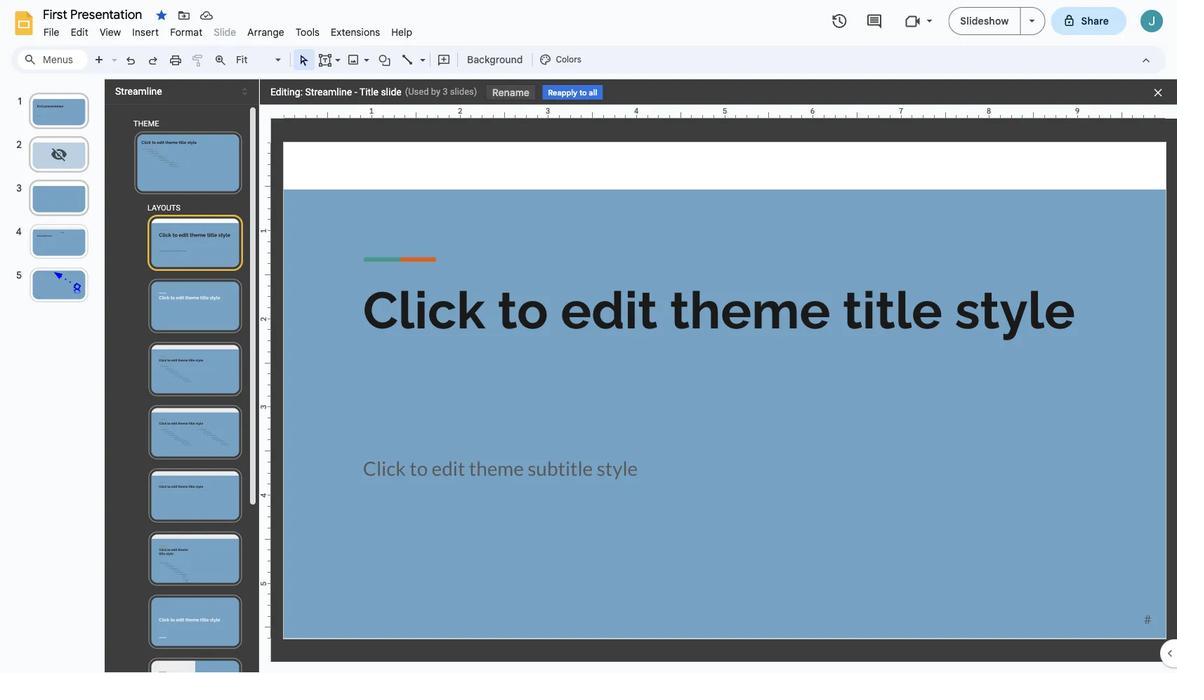 Task type: locate. For each thing, give the bounding box(es) containing it.
streamline inside option
[[115, 86, 162, 97]]

tools menu item
[[290, 24, 325, 40]]

Menus field
[[18, 50, 88, 70]]

editing: streamline - title slide (used by 3 slides)
[[270, 86, 477, 98]]

application
[[0, 0, 1177, 674]]

Star checkbox
[[152, 6, 171, 25]]

view menu item
[[94, 24, 127, 40]]

Rename text field
[[38, 6, 150, 22]]

streamline
[[115, 86, 162, 97], [305, 86, 352, 98]]

edit
[[71, 26, 88, 38]]

Zoom field
[[232, 50, 287, 70]]

reapply to all button
[[542, 84, 604, 100]]

0 horizontal spatial streamline
[[115, 86, 162, 97]]

slide
[[381, 86, 402, 98]]

(used
[[405, 86, 429, 97]]

view
[[100, 26, 121, 38]]

file menu item
[[38, 24, 65, 40]]

share button
[[1051, 7, 1127, 35]]

insert
[[132, 26, 159, 38]]

streamline left the -
[[305, 86, 352, 98]]

slideshow
[[961, 15, 1009, 27]]

shape image
[[377, 50, 393, 70]]

main toolbar
[[87, 49, 586, 70]]

slide menu item
[[214, 26, 236, 38]]

slides)
[[450, 86, 477, 97]]

menu bar containing file
[[38, 18, 418, 41]]

arrange menu item
[[242, 24, 290, 40]]

-
[[355, 86, 357, 98]]

streamline down new slide with layout image
[[115, 86, 162, 97]]

edit menu item
[[65, 24, 94, 40]]

streamline option
[[115, 82, 238, 101]]

rename button
[[486, 84, 536, 100]]

menu bar
[[38, 18, 418, 41]]



Task type: describe. For each thing, give the bounding box(es) containing it.
menu bar banner
[[0, 0, 1177, 674]]

slideshow button
[[949, 7, 1021, 35]]

insert menu item
[[127, 24, 165, 40]]

view other themes list box
[[110, 81, 252, 102]]

slide
[[214, 26, 236, 38]]

help
[[391, 26, 412, 38]]

help menu item
[[386, 24, 418, 40]]

share
[[1082, 15, 1109, 27]]

extensions
[[331, 26, 380, 38]]

extensions menu item
[[325, 24, 386, 40]]

background button
[[461, 49, 529, 70]]

format menu item
[[165, 24, 208, 40]]

file
[[44, 26, 59, 38]]

all
[[589, 88, 597, 98]]

colors
[[556, 54, 582, 65]]

1 horizontal spatial streamline
[[305, 86, 352, 98]]

rename
[[492, 87, 530, 99]]

tools
[[296, 26, 320, 38]]

application containing slideshow
[[0, 0, 1177, 674]]

reapply to all
[[548, 88, 597, 98]]

by
[[431, 86, 441, 97]]

menu bar inside menu bar banner
[[38, 18, 418, 41]]

to
[[580, 88, 587, 98]]

select line image
[[417, 51, 426, 55]]

new slide with layout image
[[108, 51, 117, 55]]

reapply
[[548, 88, 578, 98]]

title
[[360, 86, 379, 98]]

presentation options image
[[1030, 20, 1035, 22]]

arrange
[[248, 26, 284, 38]]

editing:
[[270, 86, 303, 98]]

background
[[467, 53, 523, 66]]

Zoom text field
[[234, 50, 273, 70]]

3
[[443, 86, 448, 97]]

colors button
[[536, 49, 585, 70]]

format
[[170, 26, 203, 38]]



Task type: vqa. For each thing, say whether or not it's contained in the screenshot.
Simple Dark Radio
no



